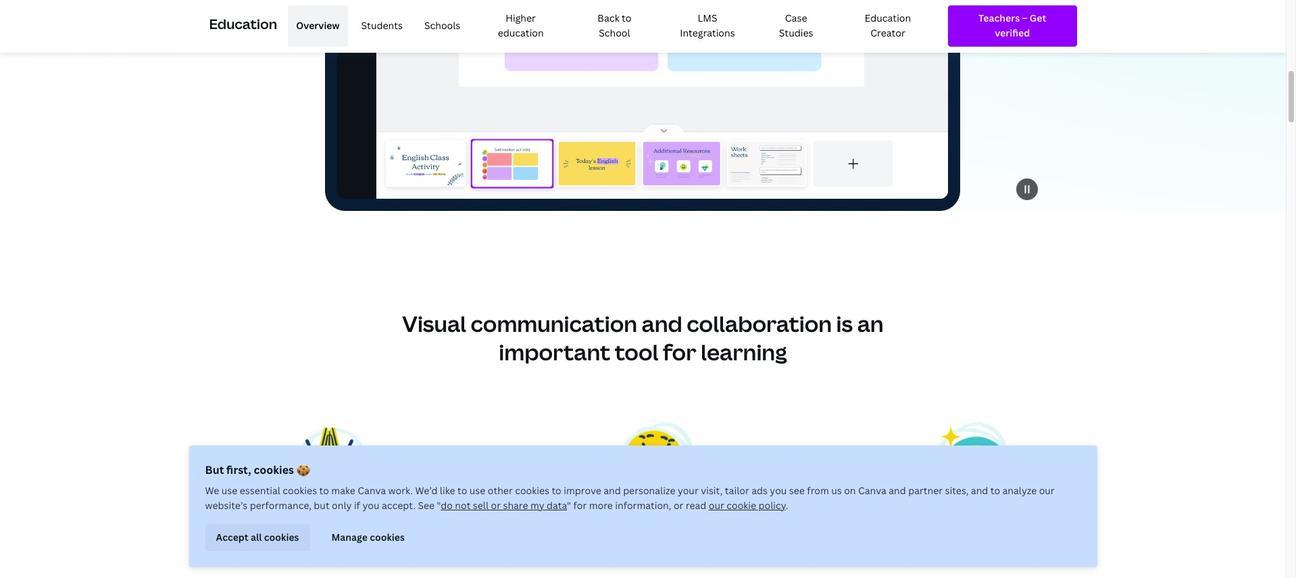 Task type: locate. For each thing, give the bounding box(es) containing it.
education element
[[209, 0, 1077, 52]]

0 vertical spatial our
[[1040, 484, 1055, 497]]

1 horizontal spatial canva
[[859, 484, 887, 497]]

our down visit,
[[709, 499, 725, 512]]

2 or from the left
[[674, 499, 684, 512]]

more
[[589, 499, 613, 512]]

for
[[663, 337, 697, 366], [574, 499, 587, 512]]

1 use from the left
[[222, 484, 238, 497]]

menu bar containing higher education
[[283, 5, 938, 47]]

to inside back to school
[[622, 11, 632, 24]]

make
[[331, 484, 356, 497]]

canva right 'on'
[[859, 484, 887, 497]]

0 horizontal spatial use
[[222, 484, 238, 497]]

cookies up my
[[515, 484, 550, 497]]

deliver impactful feedback in one place
[[548, 517, 766, 560]]

for inside visual communication and collaboration is an important tool for learning
[[663, 337, 697, 366]]

is
[[837, 309, 853, 338]]

learning
[[701, 337, 787, 366]]

work.
[[388, 484, 413, 497]]

higher education link
[[474, 5, 568, 47]]

for down improve
[[574, 499, 587, 512]]

on
[[845, 484, 856, 497]]

accept.
[[382, 499, 416, 512]]

and inside visual communication and collaboration is an important tool for learning
[[642, 309, 683, 338]]

share
[[503, 499, 528, 512]]

ads
[[752, 484, 768, 497]]

and
[[642, 309, 683, 338], [604, 484, 621, 497], [889, 484, 906, 497], [971, 484, 989, 497]]

back
[[598, 11, 620, 24]]

do not sell or share my data " for more information, or read our cookie policy .
[[441, 499, 789, 512]]

or
[[491, 499, 501, 512], [674, 499, 684, 512]]

cookies
[[254, 462, 294, 477], [283, 484, 317, 497], [515, 484, 550, 497], [264, 531, 299, 543], [370, 531, 405, 543]]

lms
[[698, 11, 718, 24]]

education
[[865, 11, 911, 24], [209, 15, 277, 33]]

0 horizontal spatial for
[[574, 499, 587, 512]]

education for education creator
[[865, 11, 911, 24]]

accept all cookies button
[[205, 524, 310, 551]]

1 " from the left
[[437, 499, 441, 512]]

menu bar
[[283, 5, 938, 47]]

education inside education creator link
[[865, 11, 911, 24]]

tool
[[615, 337, 659, 366]]

🍪
[[297, 462, 310, 477]]

integrations
[[680, 27, 735, 39]]

you up policy
[[770, 484, 787, 497]]

menu bar inside education element
[[283, 5, 938, 47]]

original
[[266, 538, 325, 560]]

1 horizontal spatial our
[[1040, 484, 1055, 497]]

0 vertical spatial you
[[770, 484, 787, 497]]

us
[[832, 484, 842, 497]]

skills icon image
[[929, 417, 1012, 500]]

engagement
[[297, 517, 396, 539]]

communication
[[471, 309, 638, 338]]

but first, cookies 🍪
[[205, 462, 310, 477]]

you right if
[[363, 499, 380, 512]]

canva
[[358, 484, 386, 497], [859, 484, 887, 497]]

for for "
[[574, 499, 587, 512]]

0 horizontal spatial education
[[209, 15, 277, 33]]

higher
[[506, 11, 536, 24]]

visit,
[[701, 484, 723, 497]]

overview link
[[288, 5, 348, 47]]

important
[[499, 337, 611, 366]]

our
[[1040, 484, 1055, 497], [709, 499, 725, 512]]

we'd
[[415, 484, 438, 497]]

"
[[437, 499, 441, 512], [567, 499, 571, 512]]

1 vertical spatial you
[[363, 499, 380, 512]]

0 horizontal spatial or
[[491, 499, 501, 512]]

use up website's
[[222, 484, 238, 497]]

personalize
[[623, 484, 676, 497]]

students
[[361, 19, 403, 32]]

for right "tool"
[[663, 337, 697, 366]]

canva up if
[[358, 484, 386, 497]]

0 horizontal spatial our
[[709, 499, 725, 512]]

school
[[599, 27, 631, 39]]

our right analyze
[[1040, 484, 1055, 497]]

only
[[332, 499, 352, 512]]

if
[[354, 499, 360, 512]]

1 horizontal spatial use
[[470, 484, 486, 497]]

0 vertical spatial for
[[663, 337, 697, 366]]

accept all cookies
[[216, 531, 299, 543]]

information,
[[615, 499, 672, 512]]

1 horizontal spatial education
[[865, 11, 911, 24]]

other
[[488, 484, 513, 497]]

" right the see
[[437, 499, 441, 512]]

0 horizontal spatial "
[[437, 499, 441, 512]]

use up sell
[[470, 484, 486, 497]]

cookie
[[727, 499, 757, 512]]

or left read
[[674, 499, 684, 512]]

" inside we use essential cookies to make canva work. we'd like to use other cookies to improve and personalize your visit, tailor ads you see from us on canva and partner sites, and to analyze our website's performance, but only if you accept. see "
[[437, 499, 441, 512]]

to up data
[[552, 484, 562, 497]]

do
[[441, 499, 453, 512]]

lms integrations
[[680, 11, 735, 39]]

1 vertical spatial for
[[574, 499, 587, 512]]

tailor
[[725, 484, 750, 497]]

1 canva from the left
[[358, 484, 386, 497]]

overview
[[296, 19, 340, 32]]

see
[[418, 499, 435, 512]]

case
[[785, 11, 808, 24]]

place
[[660, 538, 704, 560]]

do not sell or share my data link
[[441, 499, 567, 512]]

students link
[[353, 5, 411, 47]]

your
[[678, 484, 699, 497]]

to right back in the left top of the page
[[622, 11, 632, 24]]

education creator
[[865, 11, 911, 39]]

use
[[222, 484, 238, 497], [470, 484, 486, 497]]

0 horizontal spatial you
[[363, 499, 380, 512]]

1 horizontal spatial for
[[663, 337, 697, 366]]

sites,
[[945, 484, 969, 497]]

" down improve
[[567, 499, 571, 512]]

studies
[[779, 27, 814, 39]]

we
[[205, 484, 219, 497]]

1 horizontal spatial or
[[674, 499, 684, 512]]

0 horizontal spatial canva
[[358, 484, 386, 497]]

1 horizontal spatial "
[[567, 499, 571, 512]]

impactful
[[608, 517, 687, 539]]

or right sell
[[491, 499, 501, 512]]

deliver
[[548, 517, 605, 539]]

first,
[[227, 462, 251, 477]]

collaboration
[[687, 309, 832, 338]]



Task type: describe. For each thing, give the bounding box(es) containing it.
with
[[399, 517, 434, 539]]

all
[[251, 531, 262, 543]]

but
[[205, 462, 224, 477]]

policy
[[759, 499, 786, 512]]

1 or from the left
[[491, 499, 501, 512]]

education
[[498, 27, 544, 39]]

for for tool
[[663, 337, 697, 366]]

feedback
[[690, 517, 766, 539]]

website's
[[205, 499, 248, 512]]

schools link
[[416, 5, 469, 47]]

back to school
[[598, 11, 632, 39]]

cookies right "all"
[[264, 531, 299, 543]]

visual
[[402, 309, 467, 338]]

accept
[[216, 531, 249, 543]]

my
[[531, 499, 545, 512]]

from
[[807, 484, 829, 497]]

manage cookies
[[332, 531, 405, 543]]

sell
[[473, 499, 489, 512]]

to left analyze
[[991, 484, 1001, 497]]

case studies
[[779, 11, 814, 39]]

essential
[[240, 484, 280, 497]]

back to school link
[[573, 5, 656, 47]]

education creator link
[[839, 5, 938, 47]]

read
[[686, 499, 707, 512]]

in
[[609, 538, 623, 560]]

partner
[[909, 484, 943, 497]]

2 canva from the left
[[859, 484, 887, 497]]

creator
[[871, 27, 906, 39]]

analyze
[[1003, 484, 1037, 497]]

.
[[786, 499, 789, 512]]

our cookie policy link
[[709, 499, 786, 512]]

improve
[[564, 484, 602, 497]]

increase
[[225, 517, 294, 539]]

1 horizontal spatial you
[[770, 484, 787, 497]]

see
[[790, 484, 805, 497]]

manage
[[332, 531, 368, 543]]

education for education
[[209, 15, 277, 33]]

to right like
[[458, 484, 467, 497]]

but
[[314, 499, 330, 512]]

feedback icon image
[[615, 417, 698, 500]]

case studies link
[[759, 5, 834, 47]]

to up but
[[319, 484, 329, 497]]

visual communication and collaboration is an important tool for learning
[[402, 309, 884, 366]]

increase engagement with original content
[[225, 517, 434, 560]]

data
[[547, 499, 567, 512]]

2 " from the left
[[567, 499, 571, 512]]

2 use from the left
[[470, 484, 486, 497]]

we use essential cookies to make canva work. we'd like to use other cookies to improve and personalize your visit, tailor ads you see from us on canva and partner sites, and to analyze our website's performance, but only if you accept. see "
[[205, 484, 1055, 512]]

our inside we use essential cookies to make canva work. we'd like to use other cookies to improve and personalize your visit, tailor ads you see from us on canva and partner sites, and to analyze our website's performance, but only if you accept. see "
[[1040, 484, 1055, 497]]

engagement icon image
[[288, 417, 371, 500]]

cookies down 🍪
[[283, 484, 317, 497]]

not
[[455, 499, 471, 512]]

performance,
[[250, 499, 312, 512]]

higher education
[[498, 11, 544, 39]]

schools
[[425, 19, 461, 32]]

1 vertical spatial our
[[709, 499, 725, 512]]

an
[[858, 309, 884, 338]]

cookies up essential
[[254, 462, 294, 477]]

like
[[440, 484, 455, 497]]

manage cookies button
[[321, 524, 416, 551]]

teachers – get verified image
[[961, 11, 1065, 41]]

lms integrations link
[[662, 5, 754, 47]]

cookies down accept.
[[370, 531, 405, 543]]

content
[[329, 538, 393, 560]]



Task type: vqa. For each thing, say whether or not it's contained in the screenshot.
"Home"
no



